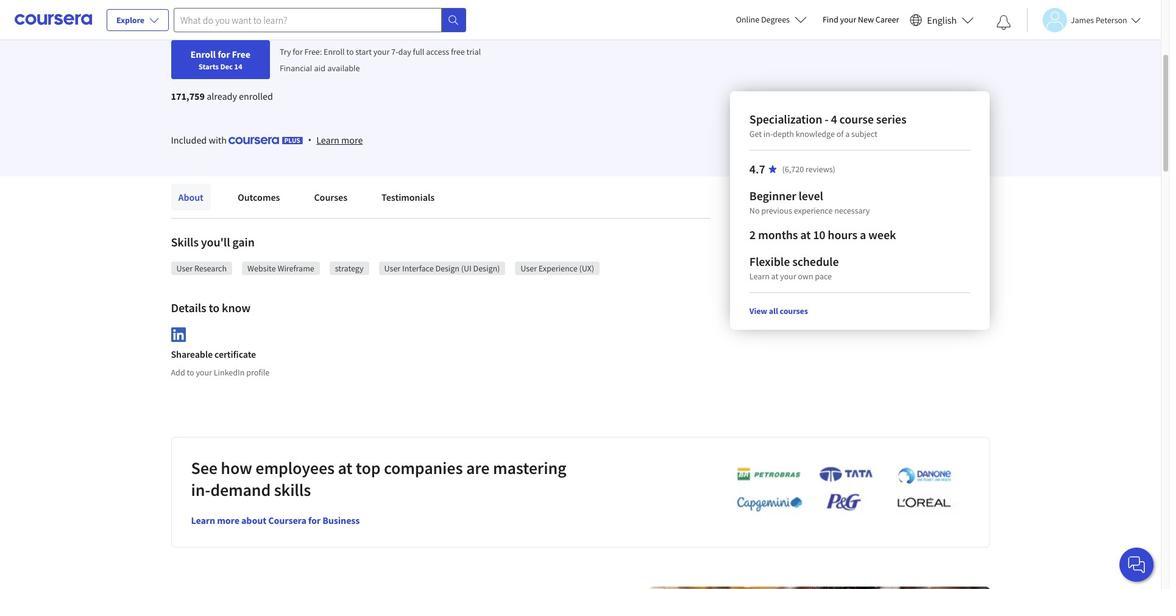 Task type: vqa. For each thing, say whether or not it's contained in the screenshot.
See Our Full Refund Policy link
no



Task type: describe. For each thing, give the bounding box(es) containing it.
flexible
[[750, 254, 790, 269]]

free
[[451, 46, 465, 57]]

user experience (ux)
[[521, 263, 594, 274]]

free
[[232, 48, 250, 60]]

explore
[[116, 15, 144, 26]]

certificate
[[215, 348, 256, 361]]

details
[[171, 300, 206, 316]]

more inside • learn more
[[341, 134, 363, 146]]

knowledge
[[796, 129, 835, 140]]

strategy
[[335, 263, 364, 274]]

your inside try for free: enroll to start your 7-day full access free trial financial aid available
[[373, 46, 390, 57]]

coursera plus image
[[229, 137, 303, 145]]

your inside the flexible schedule learn at your own pace
[[780, 271, 796, 282]]

about link
[[171, 184, 211, 211]]

10
[[813, 227, 825, 243]]

experience
[[539, 263, 578, 274]]

months
[[758, 227, 798, 243]]

roman jaster image
[[187, 1, 206, 19]]

2 vertical spatial more
[[217, 515, 239, 527]]

start
[[355, 46, 372, 57]]

skills you'll gain
[[171, 235, 255, 250]]

What do you want to learn? text field
[[174, 8, 442, 32]]

courses
[[780, 306, 808, 317]]

james
[[1071, 14, 1094, 25]]

starts
[[199, 62, 219, 71]]

2 months at 10 hours a week
[[750, 227, 896, 243]]

user interface design (ui design)
[[384, 263, 500, 274]]

to for know
[[209, 300, 220, 316]]

to inside try for free: enroll to start your 7-day full access free trial financial aid available
[[346, 46, 354, 57]]

•
[[308, 133, 312, 147]]

shareable
[[171, 348, 213, 361]]

website wireframe
[[248, 263, 314, 274]]

2 horizontal spatial at
[[800, 227, 811, 243]]

your right find
[[840, 14, 856, 25]]

aid
[[314, 63, 325, 74]]

website
[[248, 263, 276, 274]]

new
[[858, 14, 874, 25]]

-
[[825, 112, 829, 127]]

gain
[[232, 235, 255, 250]]

(ui
[[461, 263, 472, 274]]

english
[[927, 14, 957, 26]]

outcomes link
[[230, 184, 287, 211]]

of
[[837, 129, 844, 140]]

enroll inside enroll for free starts dec 14
[[190, 48, 216, 60]]

coursera enterprise logos image
[[718, 467, 962, 519]]

(6,720
[[782, 164, 804, 175]]

2
[[750, 227, 756, 243]]

financial
[[280, 63, 312, 74]]

learn inside • learn more
[[316, 134, 339, 146]]

more inside instructors: michael worthington +1 more
[[361, 5, 381, 16]]

add to your linkedin profile
[[171, 367, 270, 378]]

testimonials
[[382, 191, 435, 204]]

all
[[769, 306, 778, 317]]

with
[[209, 134, 227, 146]]

find
[[823, 14, 838, 25]]

user for user interface design (ui design)
[[384, 263, 401, 274]]

courses link
[[307, 184, 355, 211]]

chat with us image
[[1127, 556, 1146, 575]]

learn inside the flexible schedule learn at your own pace
[[750, 271, 770, 282]]

enrolled
[[239, 90, 273, 102]]

how
[[221, 458, 252, 479]]

degrees
[[761, 14, 790, 25]]

enroll inside try for free: enroll to start your 7-day full access free trial financial aid available
[[324, 46, 345, 57]]

specialization - 4 course series get in-depth knowledge of a subject
[[750, 112, 907, 140]]

free:
[[304, 46, 322, 57]]

necessary
[[834, 205, 870, 216]]

research
[[194, 263, 227, 274]]

to for your
[[187, 367, 194, 378]]

access
[[426, 46, 449, 57]]

flexible schedule learn at your own pace
[[750, 254, 839, 282]]

specialization
[[750, 112, 822, 127]]

(6,720 reviews)
[[782, 164, 835, 175]]

experience
[[794, 205, 833, 216]]

testimonials link
[[374, 184, 442, 211]]

michael worthington image
[[173, 1, 191, 19]]

see
[[191, 458, 217, 479]]

full
[[413, 46, 424, 57]]

4.7
[[750, 162, 765, 177]]

series
[[876, 112, 907, 127]]

day
[[398, 46, 411, 57]]

peterson
[[1096, 14, 1127, 25]]

skills
[[274, 479, 311, 501]]

hours
[[828, 227, 858, 243]]

(ux)
[[579, 263, 594, 274]]

about
[[241, 515, 266, 527]]

try for free: enroll to start your 7-day full access free trial financial aid available
[[280, 46, 481, 74]]

try
[[280, 46, 291, 57]]

included with
[[171, 134, 229, 146]]

depth
[[773, 129, 794, 140]]



Task type: locate. For each thing, give the bounding box(es) containing it.
0 vertical spatial learn
[[316, 134, 339, 146]]

instructors: michael worthington +1 more
[[212, 4, 381, 16]]

coursera image
[[15, 10, 92, 29]]

view all courses
[[750, 306, 808, 317]]

0 vertical spatial at
[[800, 227, 811, 243]]

enroll for free starts dec 14
[[190, 48, 250, 71]]

own
[[798, 271, 813, 282]]

are
[[466, 458, 490, 479]]

2 horizontal spatial learn
[[750, 271, 770, 282]]

1 user from the left
[[176, 263, 193, 274]]

at down flexible
[[771, 271, 778, 282]]

schedule
[[792, 254, 839, 269]]

learn right •
[[316, 134, 339, 146]]

learn down demand
[[191, 515, 215, 527]]

michael worthington link
[[263, 4, 347, 16]]

see how employees at top companies are mastering in-demand skills
[[191, 458, 566, 501]]

2 user from the left
[[384, 263, 401, 274]]

1 vertical spatial to
[[209, 300, 220, 316]]

view
[[750, 306, 767, 317]]

1 vertical spatial at
[[771, 271, 778, 282]]

more
[[361, 5, 381, 16], [341, 134, 363, 146], [217, 515, 239, 527]]

0 horizontal spatial a
[[845, 129, 850, 140]]

more left about
[[217, 515, 239, 527]]

user left the research
[[176, 263, 193, 274]]

at inside see how employees at top companies are mastering in-demand skills
[[338, 458, 352, 479]]

at left top
[[338, 458, 352, 479]]

business
[[323, 515, 360, 527]]

your left 7-
[[373, 46, 390, 57]]

171,759
[[171, 90, 205, 102]]

design)
[[473, 263, 500, 274]]

2 vertical spatial to
[[187, 367, 194, 378]]

user for user research
[[176, 263, 193, 274]]

week
[[869, 227, 896, 243]]

to
[[346, 46, 354, 57], [209, 300, 220, 316], [187, 367, 194, 378]]

a inside specialization - 4 course series get in-depth knowledge of a subject
[[845, 129, 850, 140]]

skills
[[171, 235, 199, 250]]

user for user experience (ux)
[[521, 263, 537, 274]]

subject
[[851, 129, 877, 140]]

about
[[178, 191, 204, 204]]

user
[[176, 263, 193, 274], [384, 263, 401, 274], [521, 263, 537, 274]]

in- inside see how employees at top companies are mastering in-demand skills
[[191, 479, 210, 501]]

user research
[[176, 263, 227, 274]]

1 horizontal spatial enroll
[[324, 46, 345, 57]]

for inside enroll for free starts dec 14
[[218, 48, 230, 60]]

0 horizontal spatial for
[[218, 48, 230, 60]]

1 vertical spatial in-
[[191, 479, 210, 501]]

+1 more button
[[351, 4, 381, 16]]

coursera
[[268, 515, 306, 527]]

interface
[[402, 263, 434, 274]]

for for enroll
[[218, 48, 230, 60]]

0 horizontal spatial enroll
[[190, 48, 216, 60]]

1 horizontal spatial a
[[860, 227, 866, 243]]

instructors:
[[212, 4, 259, 16]]

profile
[[246, 367, 270, 378]]

3 user from the left
[[521, 263, 537, 274]]

user left interface
[[384, 263, 401, 274]]

7-
[[391, 46, 398, 57]]

english button
[[905, 0, 979, 40]]

enroll up the available
[[324, 46, 345, 57]]

0 horizontal spatial user
[[176, 263, 193, 274]]

4
[[831, 112, 837, 127]]

1 vertical spatial a
[[860, 227, 866, 243]]

trial
[[466, 46, 481, 57]]

learn
[[316, 134, 339, 146], [750, 271, 770, 282], [191, 515, 215, 527]]

for left business
[[308, 515, 321, 527]]

at inside the flexible schedule learn at your own pace
[[771, 271, 778, 282]]

wireframe
[[278, 263, 314, 274]]

1 horizontal spatial at
[[771, 271, 778, 282]]

at
[[800, 227, 811, 243], [771, 271, 778, 282], [338, 458, 352, 479]]

show notifications image
[[996, 15, 1011, 30]]

pace
[[815, 271, 832, 282]]

2 horizontal spatial user
[[521, 263, 537, 274]]

0 vertical spatial in-
[[764, 129, 773, 140]]

career
[[876, 14, 899, 25]]

0 horizontal spatial at
[[338, 458, 352, 479]]

enroll up starts
[[190, 48, 216, 60]]

0 vertical spatial to
[[346, 46, 354, 57]]

previous
[[761, 205, 792, 216]]

1 horizontal spatial in-
[[764, 129, 773, 140]]

reviews)
[[806, 164, 835, 175]]

find your new career link
[[817, 12, 905, 27]]

course
[[840, 112, 874, 127]]

to left the start
[[346, 46, 354, 57]]

learn more link
[[316, 133, 363, 147]]

already
[[207, 90, 237, 102]]

shareable certificate
[[171, 348, 256, 361]]

get
[[750, 129, 762, 140]]

2 vertical spatial at
[[338, 458, 352, 479]]

2 horizontal spatial for
[[308, 515, 321, 527]]

0 horizontal spatial learn
[[191, 515, 215, 527]]

for right 'try'
[[293, 46, 303, 57]]

more right •
[[341, 134, 363, 146]]

a right of
[[845, 129, 850, 140]]

learn more about coursera for business link
[[191, 515, 360, 527]]

courses
[[314, 191, 347, 204]]

to right add
[[187, 367, 194, 378]]

in- left "how"
[[191, 479, 210, 501]]

included
[[171, 134, 207, 146]]

at left '10'
[[800, 227, 811, 243]]

beginner
[[750, 188, 796, 204]]

learn down flexible
[[750, 271, 770, 282]]

2 horizontal spatial to
[[346, 46, 354, 57]]

employees
[[256, 458, 335, 479]]

1 vertical spatial more
[[341, 134, 363, 146]]

details to know
[[171, 300, 251, 316]]

explore button
[[107, 9, 169, 31]]

to left know
[[209, 300, 220, 316]]

financial aid available button
[[280, 63, 360, 74]]

0 horizontal spatial in-
[[191, 479, 210, 501]]

worthington
[[296, 4, 347, 16]]

2 vertical spatial learn
[[191, 515, 215, 527]]

find your new career
[[823, 14, 899, 25]]

demand
[[210, 479, 271, 501]]

more right the +1
[[361, 5, 381, 16]]

0 vertical spatial more
[[361, 5, 381, 16]]

top
[[356, 458, 381, 479]]

0 horizontal spatial to
[[187, 367, 194, 378]]

your down shareable certificate
[[196, 367, 212, 378]]

1 vertical spatial learn
[[750, 271, 770, 282]]

• learn more
[[308, 133, 363, 147]]

no
[[750, 205, 760, 216]]

1 horizontal spatial to
[[209, 300, 220, 316]]

online degrees
[[736, 14, 790, 25]]

at for see how employees at top companies are mastering in-demand skills
[[338, 458, 352, 479]]

for inside try for free: enroll to start your 7-day full access free trial financial aid available
[[293, 46, 303, 57]]

0 vertical spatial a
[[845, 129, 850, 140]]

outcomes
[[238, 191, 280, 204]]

14
[[234, 62, 242, 71]]

your left own at the right top of the page
[[780, 271, 796, 282]]

in- inside specialization - 4 course series get in-depth knowledge of a subject
[[764, 129, 773, 140]]

+1
[[351, 5, 359, 16]]

companies
[[384, 458, 463, 479]]

in- right get
[[764, 129, 773, 140]]

1 horizontal spatial user
[[384, 263, 401, 274]]

1 horizontal spatial for
[[293, 46, 303, 57]]

None search field
[[174, 8, 466, 32]]

a left week
[[860, 227, 866, 243]]

for for try
[[293, 46, 303, 57]]

at for flexible schedule learn at your own pace
[[771, 271, 778, 282]]

for
[[293, 46, 303, 57], [218, 48, 230, 60], [308, 515, 321, 527]]

linkedin
[[214, 367, 245, 378]]

for up 'dec'
[[218, 48, 230, 60]]

know
[[222, 300, 251, 316]]

mastering
[[493, 458, 566, 479]]

in-
[[764, 129, 773, 140], [191, 479, 210, 501]]

user left the experience
[[521, 263, 537, 274]]

add
[[171, 367, 185, 378]]

1 horizontal spatial learn
[[316, 134, 339, 146]]

level
[[799, 188, 823, 204]]



